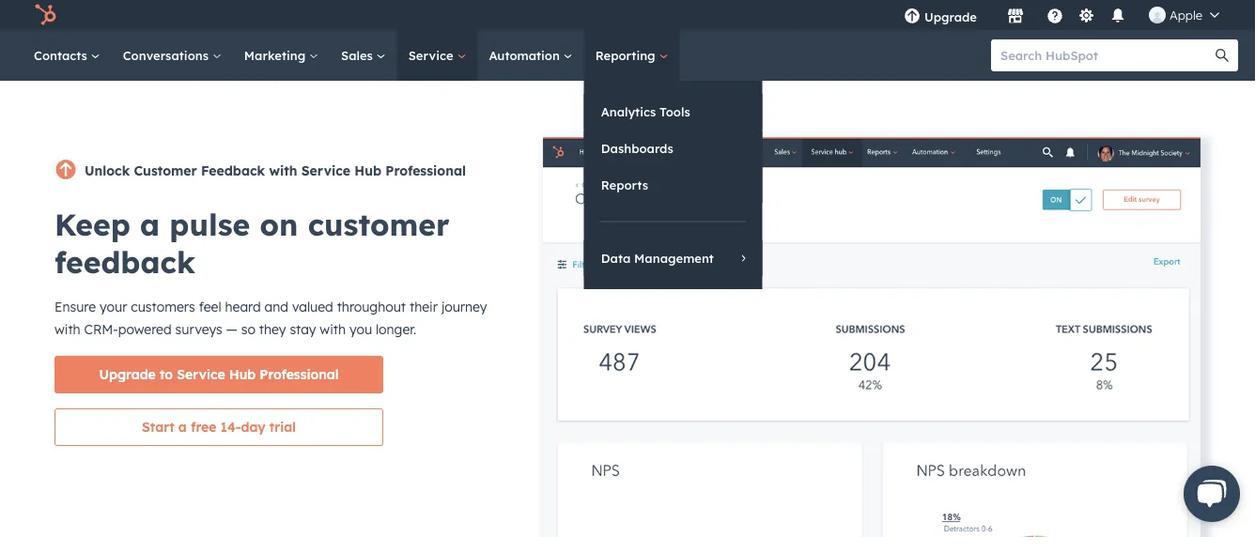 Task type: vqa. For each thing, say whether or not it's contained in the screenshot.
the top Professional
yes



Task type: describe. For each thing, give the bounding box(es) containing it.
1 horizontal spatial service
[[302, 163, 351, 179]]

contacts link
[[23, 30, 112, 81]]

heard
[[225, 299, 261, 315]]

reports
[[601, 177, 649, 193]]

throughout
[[337, 299, 406, 315]]

marketing link
[[233, 30, 330, 81]]

customers
[[131, 299, 195, 315]]

upgrade to service hub professional
[[99, 367, 339, 383]]

powered
[[118, 321, 172, 338]]

sales link
[[330, 30, 397, 81]]

search image
[[1216, 49, 1230, 62]]

0 vertical spatial service
[[409, 47, 457, 63]]

on
[[260, 206, 298, 243]]

data management
[[601, 251, 714, 266]]

reporting
[[596, 47, 659, 63]]

keep a pulse on customer feedback
[[55, 206, 450, 281]]

feedback
[[201, 163, 265, 179]]

valued
[[292, 299, 333, 315]]

analytics tools
[[601, 104, 691, 119]]

menu containing apple
[[891, 0, 1233, 30]]

analytics tools link
[[584, 94, 763, 130]]

analytics
[[601, 104, 656, 119]]

2 vertical spatial service
[[177, 367, 225, 383]]

dashboards link
[[584, 131, 763, 166]]

conversations
[[123, 47, 212, 63]]

unlock customer feedback with service hub professional
[[85, 163, 466, 179]]

unlock
[[85, 163, 130, 179]]

marketing
[[244, 47, 309, 63]]

ensure your customers feel heard and valued throughout their journey with crm-powered surveys — so they stay with you longer.
[[55, 299, 487, 338]]

automation
[[489, 47, 564, 63]]

data
[[601, 251, 631, 266]]

data management link
[[584, 241, 763, 276]]

stay
[[290, 321, 316, 338]]

1 horizontal spatial with
[[269, 163, 297, 179]]

start a free 14-day trial button
[[55, 409, 384, 447]]

upgrade to service hub professional link
[[55, 356, 384, 394]]

contacts
[[34, 47, 91, 63]]

help image
[[1047, 8, 1064, 25]]

upgrade for upgrade
[[925, 9, 978, 24]]

keep
[[55, 206, 130, 243]]

1 vertical spatial hub
[[229, 367, 256, 383]]

free
[[191, 419, 217, 436]]

day
[[241, 419, 266, 436]]

sales
[[341, 47, 377, 63]]

and
[[265, 299, 289, 315]]

feedback
[[55, 243, 196, 281]]

Search HubSpot search field
[[992, 39, 1222, 71]]

notifications button
[[1103, 0, 1135, 30]]

you
[[350, 321, 372, 338]]

—
[[226, 321, 238, 338]]

reports link
[[584, 167, 763, 203]]

0 vertical spatial professional
[[386, 163, 466, 179]]

upgrade for upgrade to service hub professional
[[99, 367, 156, 383]]

bob builder image
[[1150, 7, 1167, 24]]

their
[[410, 299, 438, 315]]

service link
[[397, 30, 478, 81]]

0 vertical spatial hub
[[355, 163, 382, 179]]

search button
[[1207, 39, 1239, 71]]

marketplaces image
[[1008, 8, 1025, 25]]

your
[[100, 299, 127, 315]]

settings link
[[1075, 5, 1099, 25]]

longer.
[[376, 321, 417, 338]]



Task type: locate. For each thing, give the bounding box(es) containing it.
1 horizontal spatial hub
[[355, 163, 382, 179]]

0 horizontal spatial hub
[[229, 367, 256, 383]]

upgrade image
[[904, 8, 921, 25]]

1 vertical spatial professional
[[260, 367, 339, 383]]

upgrade inside menu
[[925, 9, 978, 24]]

service right sales link at the top left
[[409, 47, 457, 63]]

a for keep
[[140, 206, 160, 243]]

upgrade
[[925, 9, 978, 24], [99, 367, 156, 383]]

with
[[269, 163, 297, 179], [55, 321, 81, 338], [320, 321, 346, 338]]

2 horizontal spatial service
[[409, 47, 457, 63]]

a
[[140, 206, 160, 243], [178, 419, 187, 436]]

reporting menu
[[584, 81, 763, 290]]

trial
[[270, 419, 296, 436]]

journey
[[442, 299, 487, 315]]

hubspot image
[[34, 4, 56, 26]]

apple button
[[1138, 0, 1231, 30]]

a inside the keep a pulse on customer feedback
[[140, 206, 160, 243]]

settings image
[[1079, 8, 1096, 25]]

customer
[[134, 163, 197, 179]]

0 horizontal spatial professional
[[260, 367, 339, 383]]

service up customer
[[302, 163, 351, 179]]

professional
[[386, 163, 466, 179], [260, 367, 339, 383]]

2 horizontal spatial with
[[320, 321, 346, 338]]

a left free
[[178, 419, 187, 436]]

with left you
[[320, 321, 346, 338]]

start
[[142, 419, 175, 436]]

management
[[635, 251, 714, 266]]

crm-
[[84, 321, 118, 338]]

surveys
[[175, 321, 222, 338]]

conversations link
[[112, 30, 233, 81]]

notifications image
[[1110, 8, 1127, 25]]

ensure
[[55, 299, 96, 315]]

feel
[[199, 299, 221, 315]]

automation link
[[478, 30, 584, 81]]

a for start
[[178, 419, 187, 436]]

to
[[160, 367, 173, 383]]

marketplaces button
[[996, 0, 1036, 30]]

hub down "so"
[[229, 367, 256, 383]]

0 vertical spatial a
[[140, 206, 160, 243]]

start a free 14-day trial
[[142, 419, 296, 436]]

professional up customer
[[386, 163, 466, 179]]

0 vertical spatial upgrade
[[925, 9, 978, 24]]

so
[[241, 321, 256, 338]]

1 vertical spatial service
[[302, 163, 351, 179]]

0 horizontal spatial a
[[140, 206, 160, 243]]

they
[[259, 321, 286, 338]]

service right to
[[177, 367, 225, 383]]

professional down stay
[[260, 367, 339, 383]]

tools
[[660, 104, 691, 119]]

1 vertical spatial a
[[178, 419, 187, 436]]

upgrade left to
[[99, 367, 156, 383]]

with right feedback
[[269, 163, 297, 179]]

dashboards
[[601, 141, 674, 156]]

chat widget region
[[1154, 447, 1256, 538]]

hubspot link
[[23, 4, 71, 26]]

0 horizontal spatial service
[[177, 367, 225, 383]]

1 horizontal spatial a
[[178, 419, 187, 436]]

help button
[[1040, 0, 1072, 30]]

hub up customer
[[355, 163, 382, 179]]

reporting link
[[584, 30, 680, 81]]

a down customer
[[140, 206, 160, 243]]

1 horizontal spatial professional
[[386, 163, 466, 179]]

pulse
[[170, 206, 250, 243]]

hub
[[355, 163, 382, 179], [229, 367, 256, 383]]

1 horizontal spatial upgrade
[[925, 9, 978, 24]]

service
[[409, 47, 457, 63], [302, 163, 351, 179], [177, 367, 225, 383]]

0 horizontal spatial upgrade
[[99, 367, 156, 383]]

a inside start a free 14-day trial button
[[178, 419, 187, 436]]

14-
[[221, 419, 241, 436]]

1 vertical spatial upgrade
[[99, 367, 156, 383]]

menu
[[891, 0, 1233, 30]]

apple
[[1170, 7, 1203, 23]]

with down ensure at the left of page
[[55, 321, 81, 338]]

0 horizontal spatial with
[[55, 321, 81, 338]]

customer
[[308, 206, 450, 243]]

upgrade right upgrade icon
[[925, 9, 978, 24]]



